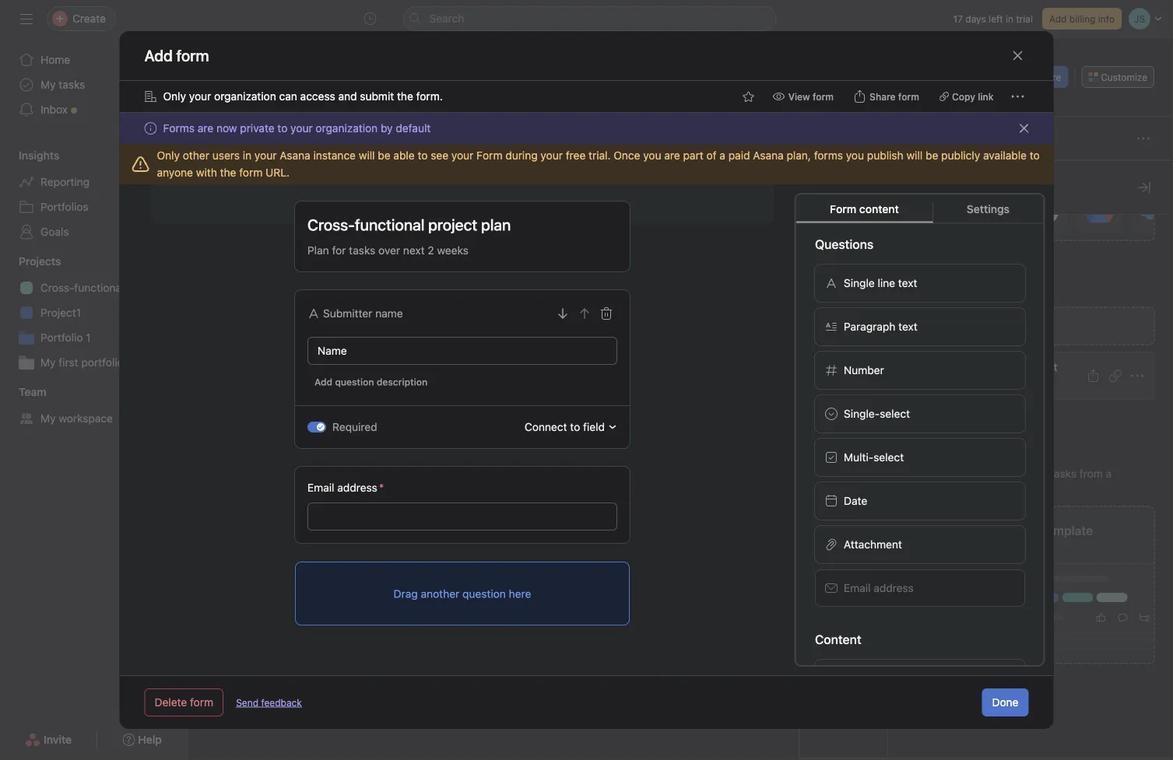 Task type: locate. For each thing, give the bounding box(es) containing it.
0 horizontal spatial form
[[477, 149, 503, 162]]

2 horizontal spatial functional
[[970, 361, 1020, 374]]

hide sidebar image
[[20, 12, 33, 25]]

0 horizontal spatial you
[[644, 149, 662, 162]]

Schedule kickoff meeting text field
[[246, 340, 381, 356]]

add form dialog
[[120, 31, 1054, 730]]

project inside add form 'dialog'
[[428, 216, 477, 234]]

5 add task… from the top
[[250, 614, 303, 627]]

share inside 'button'
[[1036, 72, 1062, 83]]

add question description button
[[307, 372, 434, 393]]

1 horizontal spatial email
[[844, 582, 871, 595]]

3
[[828, 234, 834, 245]]

1 vertical spatial functional
[[74, 282, 124, 294]]

1 vertical spatial share
[[870, 91, 896, 102]]

cross- up for
[[307, 216, 355, 234]]

cross-functional project plan button
[[907, 352, 1156, 400]]

cross-functional project plan up project1 'link'
[[40, 282, 187, 294]]

cross- down the add form
[[936, 361, 970, 374]]

trial
[[1017, 13, 1033, 24]]

row containing task name
[[188, 160, 1174, 189]]

0 horizontal spatial share
[[870, 91, 896, 102]]

a
[[720, 149, 726, 162], [1106, 468, 1112, 481]]

2 my from the top
[[40, 356, 56, 369]]

add task button
[[206, 128, 272, 150]]

task for task templates
[[834, 540, 854, 551]]

1 vertical spatial task
[[1015, 524, 1039, 539]]

select down single-select
[[874, 451, 904, 464]]

with
[[196, 166, 217, 179]]

1 horizontal spatial question
[[462, 588, 506, 601]]

1 horizontal spatial 1
[[831, 463, 835, 474]]

content
[[860, 202, 899, 215]]

0 vertical spatial address
[[337, 482, 377, 495]]

in for left
[[1006, 13, 1014, 24]]

attachment
[[844, 538, 902, 551]]

0 vertical spatial my
[[40, 78, 56, 91]]

26
[[793, 370, 805, 381]]

2 untitled section from the top
[[231, 579, 323, 594]]

0 vertical spatial project
[[428, 216, 477, 234]]

only down add form
[[163, 90, 186, 103]]

share timeline with teammates cell
[[188, 361, 653, 390]]

text right paragraph at the top right
[[899, 320, 918, 333]]

portfolio 1
[[40, 331, 91, 344]]

3 my from the top
[[40, 412, 56, 425]]

js
[[949, 72, 960, 83]]

my inside global element
[[40, 78, 56, 91]]

1 horizontal spatial asana
[[753, 149, 784, 162]]

2 vertical spatial cross-functional project plan
[[936, 361, 1058, 391]]

apps
[[833, 387, 856, 398]]

forms inside add form 'dialog'
[[163, 122, 195, 135]]

email address *
[[307, 482, 384, 495]]

add billing info
[[1050, 13, 1115, 24]]

0 vertical spatial customize
[[1101, 72, 1148, 83]]

1 horizontal spatial task
[[1015, 524, 1039, 539]]

task… inside header to do tree grid
[[273, 398, 303, 410]]

1 untitled section from the top
[[231, 206, 323, 221]]

1 vertical spatial form
[[830, 202, 857, 215]]

tasks left from
[[1051, 468, 1077, 481]]

address for email address *
[[337, 482, 377, 495]]

my left first
[[40, 356, 56, 369]]

the left form. on the left top of the page
[[397, 90, 413, 103]]

1 horizontal spatial be
[[926, 149, 939, 162]]

functional inside cross-functional project plan
[[970, 361, 1020, 374]]

1 vertical spatial plan
[[165, 282, 187, 294]]

1 horizontal spatial you
[[846, 149, 865, 162]]

1 horizontal spatial project
[[428, 216, 477, 234]]

form inside the only other users in your asana instance will be able to see your form during your free trial.  once you are part of a paid asana plan, forms you publish will be publicly available to anyone with the form url.
[[477, 149, 503, 162]]

add task… inside header to do tree grid
[[250, 398, 303, 410]]

2 add task… button from the top
[[250, 396, 303, 413]]

share
[[1036, 72, 1062, 83], [870, 91, 896, 102]]

2 cell from the top
[[653, 333, 746, 362]]

section
[[280, 206, 323, 221], [280, 579, 323, 594]]

1 vertical spatial in
[[243, 149, 252, 162]]

to inside connect to field dropdown button
[[570, 421, 580, 434]]

share inside button
[[870, 91, 896, 102]]

questions
[[815, 237, 874, 252]]

only inside the only other users in your asana instance will be able to see your form during your free trial.  once you are part of a paid asana plan, forms you publish will be publicly available to anyone with the form url.
[[157, 149, 180, 162]]

0 vertical spatial select
[[880, 407, 910, 420]]

are left the now
[[198, 122, 214, 135]]

form for delete form
[[190, 697, 214, 710]]

form content
[[830, 202, 899, 215]]

1 untitled from the top
[[231, 206, 277, 221]]

untitled
[[231, 206, 277, 221], [231, 579, 277, 594]]

0 vertical spatial the
[[397, 90, 413, 103]]

single-select
[[844, 407, 910, 420]]

address left the *
[[337, 482, 377, 495]]

1 horizontal spatial name
[[375, 307, 403, 320]]

address down attachment
[[874, 582, 914, 595]]

add task… row
[[188, 233, 1174, 262], [188, 389, 1174, 418], [188, 461, 1174, 491], [188, 534, 1174, 563], [188, 606, 1174, 636]]

add to starred image
[[743, 90, 755, 103]]

your right see
[[452, 149, 474, 162]]

a right from
[[1106, 468, 1112, 481]]

0 horizontal spatial name
[[232, 170, 256, 181]]

customize inside dropdown button
[[1101, 72, 1148, 83]]

question left here on the left of the page
[[462, 588, 506, 601]]

forms
[[814, 149, 843, 162]]

to left field
[[570, 421, 580, 434]]

1 vertical spatial customize
[[907, 178, 982, 197]]

single
[[844, 276, 875, 289]]

my down "team"
[[40, 412, 56, 425]]

close details image
[[1139, 181, 1151, 194]]

2 horizontal spatial tasks
[[1051, 468, 1077, 481]]

task…
[[273, 241, 303, 254], [273, 398, 303, 410], [273, 470, 303, 482], [273, 542, 303, 555], [273, 614, 303, 627]]

your up url.
[[255, 149, 277, 162]]

1 horizontal spatial are
[[665, 149, 681, 162]]

asana up due date
[[753, 149, 784, 162]]

0 vertical spatial untitled
[[231, 206, 277, 221]]

task
[[210, 170, 230, 181], [834, 540, 854, 551]]

– 25 row
[[188, 333, 1174, 362]]

0 vertical spatial form
[[477, 149, 503, 162]]

1 vertical spatial untitled section
[[231, 579, 323, 594]]

add task… for add task… button in the header to do tree grid
[[250, 398, 303, 410]]

– 24
[[782, 314, 805, 325]]

switch inside add form 'dialog'
[[307, 422, 326, 433]]

– inside row
[[785, 342, 790, 353]]

during
[[506, 149, 538, 162]]

0 vertical spatial 1
[[86, 331, 91, 344]]

share for share form
[[870, 91, 896, 102]]

task… for 4th add task… button from the top
[[273, 542, 303, 555]]

5 task… from the top
[[273, 614, 303, 627]]

– left 26
[[785, 370, 791, 381]]

4 rules
[[829, 311, 859, 322]]

0 vertical spatial question
[[335, 377, 374, 388]]

0 horizontal spatial functional
[[74, 282, 124, 294]]

js button
[[945, 68, 964, 86]]

in down add task
[[243, 149, 252, 162]]

section for 1st untitled section button from the top of the page
[[280, 206, 323, 221]]

– left 25
[[785, 342, 790, 353]]

0 vertical spatial section
[[280, 206, 323, 221]]

1 horizontal spatial forms
[[907, 285, 944, 300]]

task… for add task… button in the header to do tree grid
[[273, 398, 303, 410]]

1 asana from the left
[[280, 149, 311, 162]]

category
[[1030, 170, 1071, 181]]

tasks inside global element
[[59, 78, 85, 91]]

view form
[[789, 91, 834, 102]]

a right "of"
[[720, 149, 726, 162]]

1 cell from the top
[[653, 305, 746, 334]]

1 vertical spatial untitled
[[231, 579, 277, 594]]

0 horizontal spatial plan
[[165, 282, 187, 294]]

my inside teams element
[[40, 412, 56, 425]]

portfolio
[[40, 331, 83, 344]]

delete form button
[[144, 689, 224, 717]]

copy form link image
[[1110, 370, 1122, 382]]

name down users
[[232, 170, 256, 181]]

3 task… from the top
[[273, 470, 303, 482]]

2 text from the top
[[899, 320, 918, 333]]

0 vertical spatial organization
[[214, 90, 276, 103]]

project down 'add form' 'button'
[[1023, 361, 1058, 374]]

cross- up the project1
[[40, 282, 74, 294]]

will right instance
[[359, 149, 375, 162]]

1 vertical spatial –
[[785, 342, 790, 353]]

2 add task… row from the top
[[188, 389, 1174, 418]]

1 section from the top
[[280, 206, 323, 221]]

1 horizontal spatial will
[[907, 149, 923, 162]]

task right the now
[[246, 133, 265, 144]]

will
[[359, 149, 375, 162], [907, 149, 923, 162]]

email down templates
[[844, 582, 871, 595]]

row
[[188, 160, 1174, 189], [206, 188, 1155, 190]]

untitled section
[[231, 206, 323, 221], [231, 579, 323, 594]]

asana up url.
[[280, 149, 311, 162]]

2 be from the left
[[926, 149, 939, 162]]

over
[[378, 244, 400, 257]]

2 vertical spatial plan
[[936, 378, 957, 391]]

tasks down home at left top
[[59, 78, 85, 91]]

1 horizontal spatial tasks
[[349, 244, 375, 257]]

will right the publish
[[907, 149, 923, 162]]

forms for forms are now private to your organization by default
[[163, 122, 195, 135]]

files
[[834, 98, 857, 111]]

0 vertical spatial forms
[[163, 122, 195, 135]]

2 untitled from the top
[[231, 579, 277, 594]]

standardized
[[982, 468, 1048, 481]]

0 horizontal spatial question
[[335, 377, 374, 388]]

drag another question here
[[393, 588, 531, 601]]

cross-functional project plan up next
[[307, 216, 511, 234]]

1 vertical spatial task
[[834, 540, 854, 551]]

1 my from the top
[[40, 78, 56, 91]]

2 task… from the top
[[273, 398, 303, 410]]

email left the *
[[307, 482, 334, 495]]

form for view form
[[813, 91, 834, 102]]

more actions image
[[1012, 90, 1025, 103]]

priority
[[845, 170, 877, 181]]

send feedback
[[236, 698, 302, 709]]

1 vertical spatial organization
[[316, 122, 378, 135]]

functional up the over
[[355, 216, 424, 234]]

1 vertical spatial tasks
[[349, 244, 375, 257]]

paid
[[729, 149, 750, 162]]

0 vertical spatial plan
[[481, 216, 511, 234]]

cell
[[653, 305, 746, 334], [653, 333, 746, 362]]

2 vertical spatial cross-
[[936, 361, 970, 374]]

1 vertical spatial cross-functional project plan
[[40, 282, 187, 294]]

1 add task… from the top
[[250, 241, 303, 254]]

my up the inbox
[[40, 78, 56, 91]]

1 vertical spatial a
[[1106, 468, 1112, 481]]

2 vertical spatial –
[[785, 370, 791, 381]]

1 will from the left
[[359, 149, 375, 162]]

1 left multi- on the bottom right of the page
[[831, 463, 835, 474]]

1 vertical spatial name
[[375, 307, 403, 320]]

only up anyone
[[157, 149, 180, 162]]

1 vertical spatial email
[[844, 582, 871, 595]]

task down users
[[210, 170, 230, 181]]

1 vertical spatial project
[[127, 282, 163, 294]]

draft project brief cell
[[188, 305, 653, 334]]

plan inside add form 'dialog'
[[481, 216, 511, 234]]

customize down 'info' at the top of the page
[[1101, 72, 1148, 83]]

be
[[378, 149, 391, 162], [926, 149, 939, 162]]

add inside add billing info button
[[1050, 13, 1067, 24]]

tasks inside quickly create standardized tasks from a template.
[[1051, 468, 1077, 481]]

task left "template"
[[1015, 524, 1039, 539]]

cross-functional project plan down 'add form' 'button'
[[936, 361, 1058, 391]]

0 horizontal spatial the
[[220, 166, 236, 179]]

1 vertical spatial the
[[220, 166, 236, 179]]

3 add task… from the top
[[250, 470, 303, 482]]

forms right line
[[907, 285, 944, 300]]

content
[[815, 632, 862, 647]]

email for email address
[[844, 582, 871, 595]]

2 vertical spatial project
[[1023, 361, 1058, 374]]

close this dialog image
[[1012, 49, 1025, 62]]

asana
[[280, 149, 311, 162], [753, 149, 784, 162]]

0 vertical spatial name
[[232, 170, 256, 181]]

forms up other
[[163, 122, 195, 135]]

0 horizontal spatial tasks
[[59, 78, 85, 91]]

organization up instance
[[316, 122, 378, 135]]

form
[[477, 149, 503, 162], [830, 202, 857, 215]]

to
[[278, 122, 288, 135], [418, 149, 428, 162], [1030, 149, 1040, 162], [570, 421, 580, 434]]

0 vertical spatial in
[[1006, 13, 1014, 24]]

task for task name
[[210, 170, 230, 181]]

1 vertical spatial select
[[874, 451, 904, 464]]

1 horizontal spatial organization
[[316, 122, 378, 135]]

forms
[[163, 122, 195, 135], [907, 285, 944, 300]]

0 vertical spatial untitled section
[[231, 206, 323, 221]]

0 horizontal spatial cross-functional project plan
[[40, 282, 187, 294]]

project up 'weeks'
[[428, 216, 477, 234]]

your down list link at the left of the page
[[291, 122, 313, 135]]

0 horizontal spatial asana
[[280, 149, 311, 162]]

add task…
[[250, 241, 303, 254], [250, 398, 303, 410], [250, 470, 303, 482], [250, 542, 303, 555], [250, 614, 303, 627]]

my inside the projects element
[[40, 356, 56, 369]]

functional down the add form
[[970, 361, 1020, 374]]

0 horizontal spatial email
[[307, 482, 334, 495]]

0 horizontal spatial task
[[246, 133, 265, 144]]

board link
[[357, 96, 400, 113]]

1 down project1 'link'
[[86, 331, 91, 344]]

task inside task templates
[[834, 540, 854, 551]]

0 horizontal spatial forms
[[163, 122, 195, 135]]

form up 3 fields
[[830, 202, 857, 215]]

untitled section for first untitled section button from the bottom
[[231, 579, 323, 594]]

question inside button
[[335, 377, 374, 388]]

cross-
[[307, 216, 355, 234], [40, 282, 74, 294], [936, 361, 970, 374]]

name inside 'row'
[[232, 170, 256, 181]]

0 vertical spatial share
[[1036, 72, 1062, 83]]

1 vertical spatial only
[[157, 149, 180, 162]]

functional up project1 'link'
[[74, 282, 124, 294]]

task up templates
[[834, 540, 854, 551]]

1 vertical spatial address
[[874, 582, 914, 595]]

copy link button
[[933, 86, 1001, 107]]

cross- inside add form 'dialog'
[[307, 216, 355, 234]]

0 vertical spatial text
[[898, 276, 917, 289]]

0 vertical spatial a
[[720, 149, 726, 162]]

4 task… from the top
[[273, 542, 303, 555]]

question up required
[[335, 377, 374, 388]]

project inside cross-functional project plan
[[1023, 361, 1058, 374]]

copy
[[952, 91, 976, 102]]

1 horizontal spatial cross-functional project plan
[[307, 216, 511, 234]]

rules
[[838, 311, 859, 322]]

project1 link
[[9, 301, 178, 326]]

you up priority
[[846, 149, 865, 162]]

Share timeline with teammates text field
[[246, 368, 408, 384]]

1 vertical spatial untitled section button
[[231, 572, 323, 600]]

– for 25
[[785, 342, 790, 353]]

single line text
[[844, 276, 917, 289]]

move this field up image
[[578, 308, 591, 320]]

feedback
[[261, 698, 302, 709]]

1 vertical spatial cross-
[[40, 282, 74, 294]]

section for first untitled section button from the bottom
[[280, 579, 323, 594]]

overview
[[222, 98, 270, 111]]

are up assignee
[[665, 149, 681, 162]]

plan inside cross-functional project plan
[[936, 378, 957, 391]]

free
[[566, 149, 586, 162]]

2 add task… from the top
[[250, 398, 303, 410]]

add form
[[937, 320, 983, 333]]

organization up the private on the left top
[[214, 90, 276, 103]]

1 horizontal spatial cross-
[[307, 216, 355, 234]]

add task template button
[[907, 506, 1156, 665]]

trial.
[[589, 149, 611, 162]]

in right left
[[1006, 13, 1014, 24]]

0 horizontal spatial 1
[[86, 331, 91, 344]]

4 add task… from the top
[[250, 542, 303, 555]]

single-
[[844, 407, 880, 420]]

task… for first add task… button from the bottom of the page
[[273, 614, 303, 627]]

to left see
[[418, 149, 428, 162]]

switch
[[307, 422, 326, 433]]

cell for – 25
[[653, 333, 746, 362]]

my tasks link
[[9, 72, 178, 97]]

address for email address
[[874, 582, 914, 595]]

select up the multi-select
[[880, 407, 910, 420]]

Question name text field
[[307, 337, 617, 365]]

0 horizontal spatial task
[[210, 170, 230, 181]]

1 horizontal spatial plan
[[481, 216, 511, 234]]

project up project1 'link'
[[127, 282, 163, 294]]

1 horizontal spatial address
[[874, 582, 914, 595]]

share form
[[870, 91, 920, 102]]

you right once
[[644, 149, 662, 162]]

private
[[240, 122, 275, 135]]

2 horizontal spatial cross-
[[936, 361, 970, 374]]

0 vertical spatial tasks
[[59, 78, 85, 91]]

0 vertical spatial cross-
[[307, 216, 355, 234]]

task… for first add task… button from the top of the page
[[273, 241, 303, 254]]

tasks right for
[[349, 244, 375, 257]]

customize down 'publicly'
[[907, 178, 982, 197]]

status
[[938, 170, 966, 181]]

teams element
[[0, 379, 187, 435]]

quickly create standardized tasks from a template.
[[907, 468, 1112, 498]]

be left able
[[378, 149, 391, 162]]

name for submitter name
[[375, 307, 403, 320]]

my for my workspace
[[40, 412, 56, 425]]

1 horizontal spatial customize
[[1101, 72, 1148, 83]]

text right line
[[898, 276, 917, 289]]

untitled section for 1st untitled section button from the top of the page
[[231, 206, 323, 221]]

form left the during
[[477, 149, 503, 162]]

0 horizontal spatial will
[[359, 149, 375, 162]]

search button
[[403, 6, 777, 31]]

cell for – 24
[[653, 305, 746, 334]]

add task… button inside header to do tree grid
[[250, 396, 303, 413]]

2 horizontal spatial plan
[[936, 378, 957, 391]]

plan
[[481, 216, 511, 234], [165, 282, 187, 294], [936, 378, 957, 391]]

2 horizontal spatial cross-functional project plan
[[936, 361, 1058, 391]]

the down users
[[220, 166, 236, 179]]

4 add task… button from the top
[[250, 540, 303, 557]]

1 task… from the top
[[273, 241, 303, 254]]

0 horizontal spatial a
[[720, 149, 726, 162]]

billing
[[1070, 13, 1096, 24]]

name inside add form 'dialog'
[[375, 307, 403, 320]]

by
[[381, 122, 393, 135]]

1 vertical spatial forms
[[907, 285, 944, 300]]

form inside the only other users in your asana instance will be able to see your form during your free trial.  once you are part of a paid asana plan, forms you publish will be publicly available to anyone with the form url.
[[239, 166, 263, 179]]

name right the submitter
[[375, 307, 403, 320]]

1 horizontal spatial share
[[1036, 72, 1062, 83]]

functional inside the projects element
[[74, 282, 124, 294]]

2 section from the top
[[280, 579, 323, 594]]

None text field
[[253, 52, 464, 80]]

for
[[332, 244, 346, 257]]

0 vertical spatial untitled section button
[[231, 199, 323, 227]]

– left 24
[[785, 314, 791, 325]]

only for only your organization can access and submit the form.
[[163, 90, 186, 103]]

0 vertical spatial functional
[[355, 216, 424, 234]]

add
[[1050, 13, 1067, 24], [226, 133, 243, 144], [250, 241, 270, 254], [937, 320, 957, 333], [314, 377, 332, 388], [250, 398, 270, 410], [250, 470, 270, 482], [988, 524, 1011, 539], [250, 542, 270, 555], [250, 614, 270, 627]]

your left 'overview' on the left top of the page
[[189, 90, 211, 103]]

be up status
[[926, 149, 939, 162]]

3 add task… button from the top
[[250, 468, 303, 485]]

in inside the only other users in your asana instance will be able to see your form during your free trial.  once you are part of a paid asana plan, forms you publish will be publicly available to anyone with the form url.
[[243, 149, 252, 162]]

team button
[[0, 385, 46, 400]]

2 horizontal spatial project
[[1023, 361, 1058, 374]]



Task type: describe. For each thing, give the bounding box(es) containing it.
0 horizontal spatial customize
[[907, 178, 982, 197]]

view
[[789, 91, 811, 102]]

drag
[[393, 588, 418, 601]]

projects element
[[0, 248, 187, 379]]

1 text from the top
[[898, 276, 917, 289]]

add inside 'add form' 'button'
[[937, 320, 957, 333]]

to right the private on the left top
[[278, 122, 288, 135]]

share form button
[[847, 86, 927, 107]]

5 add task… button from the top
[[250, 613, 303, 630]]

1 add task… button from the top
[[250, 239, 303, 257]]

paragraph
[[844, 320, 896, 333]]

1 horizontal spatial the
[[397, 90, 413, 103]]

close image
[[1018, 122, 1031, 135]]

– 24 row
[[188, 305, 1174, 334]]

date
[[844, 495, 867, 507]]

cross-functional project plan link
[[9, 276, 187, 301]]

share form image
[[1088, 370, 1100, 382]]

due
[[752, 170, 770, 181]]

paragraph text
[[844, 320, 918, 333]]

url.
[[266, 166, 290, 179]]

now
[[216, 122, 237, 135]]

timeline link
[[419, 96, 475, 113]]

insights button
[[0, 148, 59, 164]]

templates
[[822, 554, 866, 565]]

my for my tasks
[[40, 78, 56, 91]]

2 asana from the left
[[753, 149, 784, 162]]

add task… for first add task… button from the top of the page
[[250, 241, 303, 254]]

plan inside cross-functional project plan link
[[165, 282, 187, 294]]

task for add task
[[246, 133, 265, 144]]

share button
[[1017, 66, 1069, 88]]

search
[[430, 12, 465, 25]]

my workspace link
[[9, 407, 178, 431]]

24
[[793, 314, 805, 325]]

add task… for 4th add task… button from the top
[[250, 542, 303, 555]]

functional inside add form 'dialog'
[[355, 216, 424, 234]]

goals link
[[9, 220, 178, 245]]

the inside the only other users in your asana instance will be able to see your form during your free trial.  once you are part of a paid asana plan, forms you publish will be publicly available to anyone with the form url.
[[220, 166, 236, 179]]

0 horizontal spatial project
[[127, 282, 163, 294]]

users
[[212, 149, 240, 162]]

messages
[[751, 98, 802, 111]]

timeline
[[431, 98, 475, 111]]

access
[[300, 90, 335, 103]]

assignee
[[660, 170, 700, 181]]

add question description
[[314, 377, 427, 388]]

info
[[1099, 13, 1115, 24]]

3 add task… row from the top
[[188, 461, 1174, 491]]

Draft project brief text field
[[246, 312, 344, 327]]

template.
[[907, 485, 955, 498]]

cross- inside cross-functional project plan link
[[40, 282, 74, 294]]

remove field image
[[600, 308, 613, 320]]

multi-
[[844, 451, 874, 464]]

select for single-
[[880, 407, 910, 420]]

part
[[683, 149, 704, 162]]

another
[[421, 588, 459, 601]]

add inside header to do tree grid
[[250, 398, 270, 410]]

add task
[[226, 133, 265, 144]]

next
[[403, 244, 425, 257]]

untitled for 1st untitled section button from the top of the page
[[231, 206, 277, 221]]

create
[[948, 468, 979, 481]]

cross-functional project plan inside the projects element
[[40, 282, 187, 294]]

task templates
[[822, 540, 866, 565]]

1 form
[[831, 463, 858, 474]]

insights element
[[0, 142, 187, 248]]

form for add form
[[960, 320, 983, 333]]

done button
[[982, 689, 1029, 717]]

able
[[394, 149, 415, 162]]

your left free at the left top
[[541, 149, 563, 162]]

1 add task… row from the top
[[188, 233, 1174, 262]]

cross- inside cross-functional project plan
[[936, 361, 970, 374]]

a inside quickly create standardized tasks from a template.
[[1106, 468, 1112, 481]]

in for users
[[243, 149, 252, 162]]

only your organization can access and submit the form.
[[163, 90, 443, 103]]

form for 1 form
[[837, 463, 858, 474]]

portfolios link
[[9, 195, 178, 220]]

cross-functional project plan inside add form 'dialog'
[[307, 216, 511, 234]]

are inside the only other users in your asana instance will be able to see your form during your free trial.  once you are part of a paid asana plan, forms you publish will be publicly available to anyone with the form url.
[[665, 149, 681, 162]]

move this field down image
[[556, 308, 569, 320]]

my first portfolio
[[40, 356, 124, 369]]

connect to field
[[524, 421, 605, 434]]

add form button
[[907, 307, 1156, 346]]

fields
[[836, 234, 861, 245]]

portfolio 1 link
[[9, 326, 178, 350]]

– for 26
[[785, 370, 791, 381]]

0 vertical spatial are
[[198, 122, 214, 135]]

add inside add task button
[[226, 133, 243, 144]]

insights
[[19, 149, 59, 162]]

3 fields
[[828, 234, 861, 245]]

untitled for first untitled section button from the bottom
[[231, 579, 277, 594]]

portfolio
[[81, 356, 124, 369]]

board
[[370, 98, 400, 111]]

1 inside the projects element
[[86, 331, 91, 344]]

1 be from the left
[[378, 149, 391, 162]]

add task… for first add task… button from the bottom of the page
[[250, 614, 303, 627]]

4 add task… row from the top
[[188, 534, 1174, 563]]

17 days left in trial
[[954, 13, 1033, 24]]

*
[[379, 482, 384, 495]]

send feedback link
[[236, 696, 302, 710]]

goals
[[40, 225, 69, 238]]

send
[[236, 698, 259, 709]]

– for 24
[[785, 314, 791, 325]]

publicly
[[942, 149, 981, 162]]

inbox link
[[9, 97, 178, 122]]

add task… for 3rd add task… button from the top
[[250, 470, 303, 482]]

anyone
[[157, 166, 193, 179]]

17
[[954, 13, 963, 24]]

my tasks
[[40, 78, 85, 91]]

forms are now private to your organization by default
[[163, 122, 431, 135]]

my workspace
[[40, 412, 113, 425]]

1 vertical spatial 1
[[831, 463, 835, 474]]

projects
[[19, 255, 61, 268]]

1 vertical spatial question
[[462, 588, 506, 601]]

a inside the only other users in your asana instance will be able to see your form during your free trial.  once you are part of a paid asana plan, forms you publish will be publicly available to anyone with the form url.
[[720, 149, 726, 162]]

forms for forms
[[907, 285, 944, 300]]

task for add task template
[[1015, 524, 1039, 539]]

2 you from the left
[[846, 149, 865, 162]]

quickly
[[907, 468, 945, 481]]

connect to field button
[[524, 419, 617, 436]]

add inside add task template button
[[988, 524, 1011, 539]]

link
[[978, 91, 994, 102]]

select for multi-
[[874, 451, 904, 464]]

task… for 3rd add task… button from the top
[[273, 470, 303, 482]]

schedule kickoff meeting cell
[[188, 333, 653, 362]]

only other users in your asana instance will be able to see your form during your free trial.  once you are part of a paid asana plan, forms you publish will be publicly available to anyone with the form url.
[[157, 149, 1040, 179]]

2 untitled section button from the top
[[231, 572, 323, 600]]

add form
[[144, 46, 209, 65]]

my for my first portfolio
[[40, 356, 56, 369]]

task name
[[210, 170, 256, 181]]

search list box
[[403, 6, 777, 31]]

multi-select
[[844, 451, 904, 464]]

header to do tree grid
[[188, 305, 1174, 418]]

plan,
[[787, 149, 811, 162]]

days
[[966, 13, 987, 24]]

name for task name
[[232, 170, 256, 181]]

project1
[[40, 306, 81, 319]]

of
[[707, 149, 717, 162]]

email for email address *
[[307, 482, 334, 495]]

1 you from the left
[[644, 149, 662, 162]]

submitter name
[[323, 307, 403, 320]]

add inside add question description button
[[314, 377, 332, 388]]

share for share
[[1036, 72, 1062, 83]]

files link
[[821, 96, 857, 113]]

delete form
[[155, 697, 214, 710]]

team
[[19, 386, 46, 399]]

5 add task… row from the top
[[188, 606, 1174, 636]]

1 untitled section button from the top
[[231, 199, 323, 227]]

add task template
[[988, 524, 1094, 539]]

– 26 row
[[188, 361, 1174, 390]]

cross-functional project plan inside button
[[936, 361, 1058, 391]]

to up category
[[1030, 149, 1040, 162]]

global element
[[0, 38, 187, 132]]

projects button
[[0, 254, 61, 269]]

submit
[[360, 90, 394, 103]]

0 horizontal spatial organization
[[214, 90, 276, 103]]

invite button
[[15, 727, 82, 755]]

2 will from the left
[[907, 149, 923, 162]]

only for only other users in your asana instance will be able to see your form during your free trial.  once you are part of a paid asana plan, forms you publish will be publicly available to anyone with the form url.
[[157, 149, 180, 162]]

form for share form
[[899, 91, 920, 102]]

tasks inside add form 'dialog'
[[349, 244, 375, 257]]



Task type: vqa. For each thing, say whether or not it's contained in the screenshot.
'Overdue (11)' button at the top of the page
no



